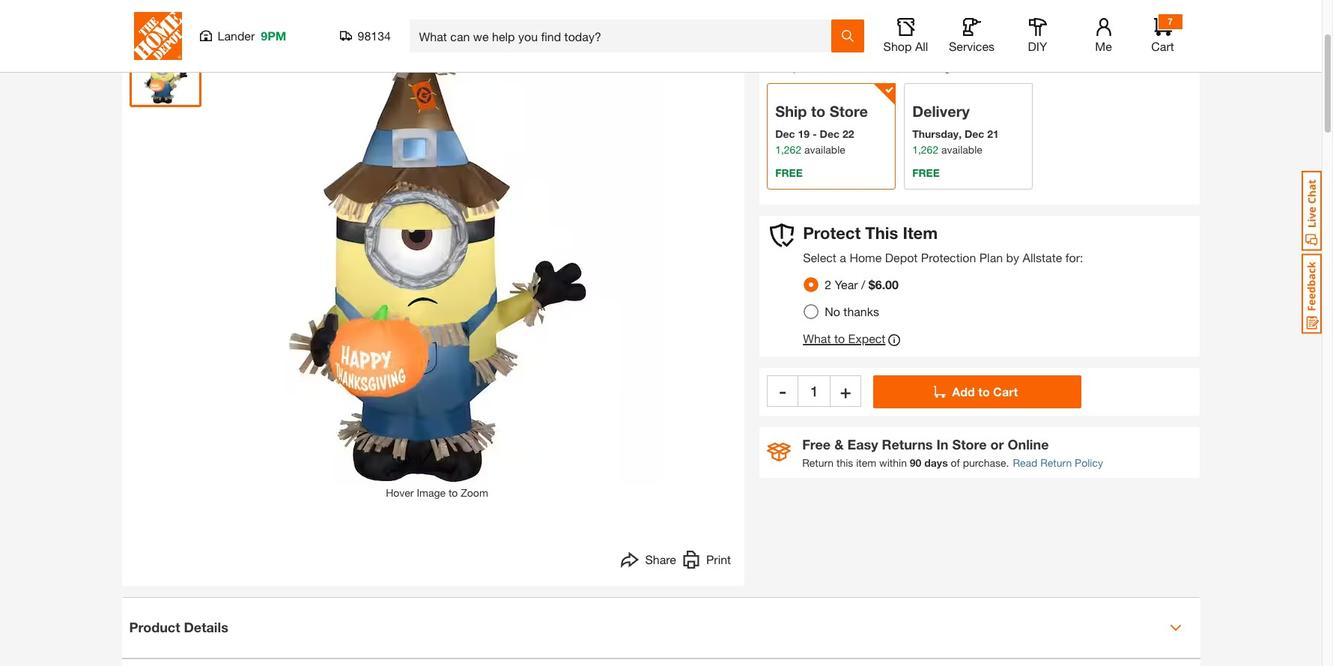 Task type: locate. For each thing, give the bounding box(es) containing it.
this
[[866, 223, 899, 243]]

0 horizontal spatial store
[[830, 103, 868, 120]]

dec left "22"
[[820, 128, 840, 140]]

to inside ship to store dec 19 - dec 22 1,262 available
[[811, 103, 826, 120]]

+ button
[[830, 375, 862, 407]]

free down 19 on the right of the page
[[776, 167, 803, 179]]

to
[[954, 61, 963, 74], [811, 103, 826, 120], [835, 331, 845, 345], [979, 384, 990, 398], [449, 486, 458, 499]]

print
[[707, 552, 731, 566]]

feedback link image
[[1302, 253, 1322, 334]]

this
[[837, 456, 854, 469]]

store inside free & easy returns in store or online return this item within 90 days of purchase. read return policy
[[953, 436, 987, 452]]

0 horizontal spatial cart
[[994, 384, 1018, 398]]

1 horizontal spatial -
[[813, 128, 817, 140]]

1 horizontal spatial dec
[[820, 128, 840, 140]]

dec
[[776, 128, 795, 140], [820, 128, 840, 140], [965, 128, 985, 140]]

shop all button
[[882, 18, 930, 54]]

year
[[835, 277, 858, 291]]

98134 link
[[966, 60, 995, 76]]

pickup
[[767, 61, 800, 74]]

all
[[916, 39, 929, 53]]

1 1,262 from the left
[[776, 143, 802, 156]]

0 horizontal spatial free
[[776, 167, 803, 179]]

store up of
[[953, 436, 987, 452]]

depot down item
[[885, 250, 918, 264]]

free
[[776, 167, 803, 179], [913, 167, 940, 179]]

free & easy returns in store or online return this item within 90 days of purchase. read return policy
[[803, 436, 1104, 469]]

2 available from the left
[[942, 143, 983, 156]]

expect
[[849, 331, 886, 345]]

to for cart
[[979, 384, 990, 398]]

a right the for
[[854, 15, 859, 28]]

1,262 down thursday,
[[913, 143, 939, 156]]

available down 19 on the right of the page
[[805, 143, 846, 156]]

allstate
[[1023, 250, 1063, 264]]

1 available from the left
[[805, 143, 846, 156]]

services button
[[948, 18, 996, 54]]

dec inside delivery thursday, dec 21 1,262 available
[[965, 128, 985, 140]]

for:
[[1066, 250, 1084, 264]]

available down thursday,
[[942, 143, 983, 156]]

days
[[925, 456, 948, 469]]

0 horizontal spatial 98134
[[358, 28, 391, 43]]

lander left 9pm
[[218, 28, 255, 43]]

available inside delivery thursday, dec 21 1,262 available
[[942, 143, 983, 156]]

item
[[857, 456, 877, 469]]

add
[[953, 384, 975, 398]]

read
[[1013, 456, 1038, 469]]

consumer
[[925, 15, 974, 28]]

shop all
[[884, 39, 929, 53]]

to right ship
[[811, 103, 826, 120]]

store up "22"
[[830, 103, 868, 120]]

1 horizontal spatial lander
[[814, 61, 847, 74]]

a right select
[[840, 250, 847, 264]]

1 vertical spatial home
[[850, 250, 882, 264]]

98134
[[358, 28, 391, 43], [966, 62, 995, 74]]

what to expect
[[803, 331, 886, 345]]

ship to store dec 19 - dec 22 1,262 available
[[776, 103, 868, 156]]

store inside ship to store dec 19 - dec 22 1,262 available
[[830, 103, 868, 120]]

purchase.
[[963, 456, 1010, 469]]

return
[[803, 456, 834, 469], [1041, 456, 1072, 469]]

to left "zoom"
[[449, 486, 458, 499]]

policy
[[1075, 456, 1104, 469]]

0 vertical spatial lander
[[218, 28, 255, 43]]

1 horizontal spatial 1,262
[[913, 143, 939, 156]]

to left 98134 link at the top right of page
[[954, 61, 963, 74]]

0 horizontal spatial return
[[803, 456, 834, 469]]

0 horizontal spatial -
[[780, 380, 787, 401]]

home
[[862, 15, 891, 28], [850, 250, 882, 264]]

to right what
[[835, 331, 845, 345]]

0 vertical spatial depot
[[893, 15, 922, 28]]

a inside protect this item select a home depot protection plan by allstate for:
[[840, 250, 847, 264]]

1 dec from the left
[[776, 128, 795, 140]]

add to cart button
[[874, 375, 1082, 408]]

free down thursday,
[[913, 167, 940, 179]]

available inside ship to store dec 19 - dec 22 1,262 available
[[805, 143, 846, 156]]

- up icon
[[780, 380, 787, 401]]

1,262
[[776, 143, 802, 156], [913, 143, 939, 156]]

caret image
[[1170, 622, 1182, 634]]

0 vertical spatial 98134
[[358, 28, 391, 43]]

of
[[951, 456, 960, 469]]

0 horizontal spatial available
[[805, 143, 846, 156]]

lander right at
[[814, 61, 847, 74]]

3 dec from the left
[[965, 128, 985, 140]]

1 horizontal spatial cart
[[1152, 39, 1175, 53]]

1 horizontal spatial free
[[913, 167, 940, 179]]

ship
[[776, 103, 807, 120]]

home right the for
[[862, 15, 891, 28]]

0 horizontal spatial 1,262
[[776, 143, 802, 156]]

2 return from the left
[[1041, 456, 1072, 469]]

- inside ship to store dec 19 - dec 22 1,262 available
[[813, 128, 817, 140]]

depot up the shop all
[[893, 15, 922, 28]]

1 vertical spatial a
[[840, 250, 847, 264]]

0 horizontal spatial dec
[[776, 128, 795, 140]]

shop
[[884, 39, 912, 53]]

1 vertical spatial store
[[953, 436, 987, 452]]

&
[[835, 436, 844, 452]]

zoom
[[461, 486, 488, 499]]

1 vertical spatial -
[[780, 380, 787, 401]]

or
[[991, 436, 1004, 452]]

1 free from the left
[[776, 167, 803, 179]]

add to cart
[[953, 384, 1018, 398]]

1 vertical spatial 98134
[[966, 62, 995, 74]]

me
[[1096, 39, 1113, 53]]

0 vertical spatial -
[[813, 128, 817, 140]]

product
[[129, 619, 180, 635]]

0 horizontal spatial a
[[840, 250, 847, 264]]

to inside delivering to 98134
[[954, 61, 963, 74]]

to right add
[[979, 384, 990, 398]]

to for 98134
[[954, 61, 963, 74]]

- right 19 on the right of the page
[[813, 128, 817, 140]]

what
[[803, 331, 831, 345]]

1 horizontal spatial 98134
[[966, 62, 995, 74]]

None field
[[799, 375, 830, 407]]

return down free
[[803, 456, 834, 469]]

98134 button
[[340, 28, 391, 43]]

returns
[[882, 436, 933, 452]]

lander button
[[814, 61, 847, 74]]

1 vertical spatial depot
[[885, 250, 918, 264]]

available
[[805, 143, 846, 156], [942, 143, 983, 156]]

to for expect
[[835, 331, 845, 345]]

cart down 7 on the right top
[[1152, 39, 1175, 53]]

diy
[[1028, 39, 1048, 53]]

what to expect button
[[803, 331, 901, 349]]

apply
[[809, 15, 835, 28]]

2 1,262 from the left
[[913, 143, 939, 156]]

2
[[825, 277, 832, 291]]

free for thursday,
[[913, 167, 940, 179]]

1 vertical spatial cart
[[994, 384, 1018, 398]]

1 horizontal spatial return
[[1041, 456, 1072, 469]]

1 horizontal spatial available
[[942, 143, 983, 156]]

2 free from the left
[[913, 167, 940, 179]]

0 vertical spatial home
[[862, 15, 891, 28]]

store
[[830, 103, 868, 120], [953, 436, 987, 452]]

98134 inside delivering to 98134
[[966, 62, 995, 74]]

1 horizontal spatial a
[[854, 15, 859, 28]]

to inside button
[[979, 384, 990, 398]]

dec left 19 on the right of the page
[[776, 128, 795, 140]]

0 horizontal spatial lander
[[218, 28, 255, 43]]

2 horizontal spatial dec
[[965, 128, 985, 140]]

dec left 21
[[965, 128, 985, 140]]

cart right add
[[994, 384, 1018, 398]]

return right "read"
[[1041, 456, 1072, 469]]

home up the /
[[850, 250, 882, 264]]

me button
[[1080, 18, 1128, 54]]

cart inside button
[[994, 384, 1018, 398]]

delivering to 98134
[[905, 61, 995, 74]]

cart
[[1152, 39, 1175, 53], [994, 384, 1018, 398]]

lander
[[218, 28, 255, 43], [814, 61, 847, 74]]

- button
[[767, 375, 799, 407]]

0 vertical spatial a
[[854, 15, 859, 28]]

image
[[417, 486, 446, 499]]

option group
[[798, 271, 911, 325]]

option group containing 2 year /
[[798, 271, 911, 325]]

read return policy link
[[1013, 455, 1104, 470]]

7
[[1168, 16, 1173, 27]]

1,262 down 19 on the right of the page
[[776, 143, 802, 156]]

no thanks
[[825, 304, 880, 318]]

easy
[[848, 436, 879, 452]]

protection
[[921, 250, 977, 264]]

1 horizontal spatial store
[[953, 436, 987, 452]]

hover image to zoom button
[[212, 35, 662, 500]]

card
[[976, 15, 999, 28]]

0 vertical spatial store
[[830, 103, 868, 120]]

-
[[813, 128, 817, 140], [780, 380, 787, 401]]

depot inside protect this item select a home depot protection plan by allstate for:
[[885, 250, 918, 264]]

1 vertical spatial lander
[[814, 61, 847, 74]]



Task type: describe. For each thing, give the bounding box(es) containing it.
services
[[949, 39, 995, 53]]

+
[[841, 380, 851, 401]]

diy button
[[1014, 18, 1062, 54]]

the home depot logo image
[[134, 12, 182, 60]]

1,262 inside delivery thursday, dec 21 1,262 available
[[913, 143, 939, 156]]

protect this item select a home depot protection plan by allstate for:
[[803, 223, 1084, 264]]

details
[[184, 619, 228, 635]]

2 year / $6.00
[[825, 277, 899, 291]]

21
[[988, 128, 999, 140]]

98134 inside button
[[358, 28, 391, 43]]

protect
[[803, 223, 861, 243]]

2 dec from the left
[[820, 128, 840, 140]]

thanks
[[844, 304, 880, 318]]

print button
[[683, 550, 731, 572]]

22
[[843, 128, 855, 140]]

in
[[937, 436, 949, 452]]

1,262 inside ship to store dec 19 - dec 22 1,262 available
[[776, 143, 802, 156]]

no
[[825, 304, 841, 318]]

free
[[803, 436, 831, 452]]

apply for a home depot consumer card link
[[809, 15, 999, 28]]

product details
[[129, 619, 228, 635]]

share button
[[622, 550, 677, 572]]

pickup at lander
[[767, 61, 847, 74]]

delivering
[[905, 61, 951, 74]]

to for store
[[811, 103, 826, 120]]

by
[[1007, 250, 1020, 264]]

plan
[[980, 250, 1003, 264]]

home inside protect this item select a home depot protection plan by allstate for:
[[850, 250, 882, 264]]

thursday,
[[913, 128, 962, 140]]

gemmy outdoor fall decorations g 226228 64.0 image
[[132, 38, 198, 104]]

icon image
[[767, 443, 791, 462]]

online
[[1008, 436, 1049, 452]]

hover image to zoom
[[386, 486, 488, 499]]

- inside button
[[780, 380, 787, 401]]

/
[[862, 277, 866, 291]]

share
[[645, 552, 677, 566]]

19
[[798, 128, 810, 140]]

1 return from the left
[[803, 456, 834, 469]]

delivery
[[913, 103, 970, 120]]

select
[[803, 250, 837, 264]]

What can we help you find today? search field
[[419, 20, 831, 52]]

for
[[838, 15, 851, 28]]

live chat image
[[1302, 171, 1322, 251]]

product details button
[[122, 598, 1201, 657]]

cart 7
[[1152, 16, 1175, 53]]

at
[[803, 61, 812, 74]]

item
[[903, 223, 938, 243]]

within
[[880, 456, 907, 469]]

lander 9pm
[[218, 28, 287, 43]]

0 vertical spatial cart
[[1152, 39, 1175, 53]]

free for to
[[776, 167, 803, 179]]

hover
[[386, 486, 414, 499]]

apply for a home depot consumer card
[[809, 15, 999, 28]]

$6.00
[[869, 277, 899, 291]]

delivery thursday, dec 21 1,262 available
[[913, 103, 999, 156]]

90
[[910, 456, 922, 469]]

9pm
[[261, 28, 287, 43]]



Task type: vqa. For each thing, say whether or not it's contained in the screenshot.
is
no



